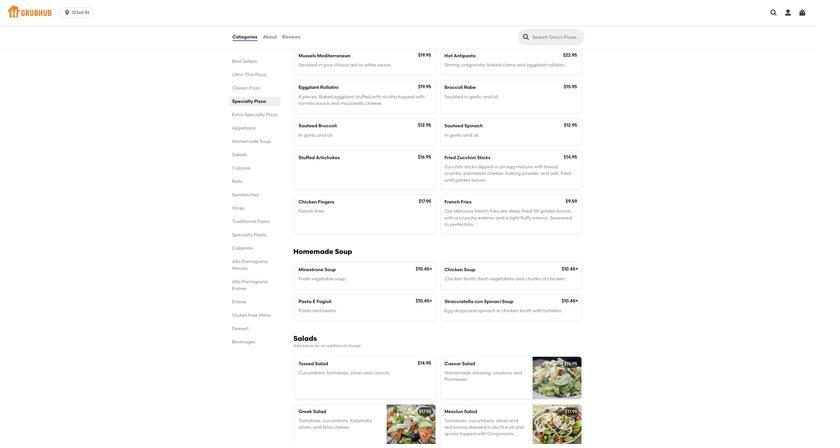 Task type: describe. For each thing, give the bounding box(es) containing it.
with inside our delicious french fries are deep-fried 'till golden brown, with a crunchy exterior and a light fluffy interior. seasoned to perfection.
[[445, 215, 454, 221]]

and right oil
[[515, 425, 524, 430]]

baked
[[487, 62, 501, 68]]

cucumbers, for cheese.
[[323, 418, 349, 424]]

topped inside 4 pieces. baked eggplant stuffed with ricotta topped with tomato sauce and mozzarella cheese.
[[398, 94, 414, 100]]

fagioli
[[316, 299, 332, 304]]

fresh
[[299, 276, 310, 282]]

cheese. inside tomatoes, cucumbers, kalamata olives, and feta cheese.
[[333, 425, 350, 430]]

tossed
[[299, 361, 314, 367]]

minestrone
[[299, 267, 323, 273]]

$12.95 for sauteed spinach
[[564, 123, 577, 128]]

cheese,
[[487, 171, 504, 176]]

calzone
[[232, 165, 250, 171]]

0 vertical spatial homemade soup
[[232, 139, 271, 144]]

specialty for pasta
[[232, 232, 253, 238]]

$10.45 for fresh vegetable soup.
[[416, 266, 430, 272]]

entree inside the alla parmigiana entree
[[232, 286, 246, 292]]

pasta e fagioli
[[299, 299, 332, 304]]

gorgonzola
[[487, 431, 513, 437]]

parmigiana for entree
[[242, 279, 268, 285]]

sellers
[[243, 59, 257, 64]]

fries
[[490, 209, 499, 214]]

oil. for sauteed spinach
[[473, 132, 479, 138]]

and left carrots. at left bottom
[[364, 370, 372, 376]]

reviews button
[[282, 25, 301, 49]]

olives,
[[299, 425, 312, 430]]

tomatoes, for and
[[299, 418, 322, 424]]

tomatoes, cucumbers, kalamata olives, and feta cheese.
[[299, 418, 372, 430]]

free
[[248, 313, 258, 318]]

$16.95
[[418, 154, 431, 160]]

about button
[[263, 25, 277, 49]]

dessert
[[232, 326, 249, 332]]

an for salads
[[321, 344, 326, 348]]

egg
[[506, 164, 515, 170]]

ricotta
[[382, 94, 397, 100]]

con
[[475, 299, 483, 304]]

golden inside our delicious french fries are deep-fried 'till golden brown, with a crunchy exterior and a light fluffy interior. seasoned to perfection.
[[540, 209, 556, 214]]

+ for pasta and beans.
[[430, 298, 432, 304]]

+ for chicken broth, fresh vegetables and chunks of chicken.
[[575, 266, 578, 272]]

$10.45 for chicken broth, fresh vegetables and chunks of chicken.
[[562, 266, 575, 272]]

$19.95 for broccoli
[[418, 84, 431, 90]]

+ for egg drops and spinach in chicken broth with tortellini.
[[575, 298, 578, 304]]

until inside 5 pieces. breaded shrimp fried until golden and crunchy.
[[367, 14, 376, 20]]

st
[[85, 10, 89, 15]]

1 vertical spatial $15.95
[[564, 361, 577, 367]]

wrap
[[232, 206, 244, 211]]

calamari
[[232, 246, 253, 251]]

tomatoes, for red
[[445, 418, 468, 424]]

sautéed in garlic and oil.
[[445, 94, 499, 100]]

1 a from the left
[[455, 215, 458, 221]]

salads add extras for an additional charge.
[[293, 335, 362, 348]]

are
[[500, 209, 507, 214]]

breaded
[[319, 14, 338, 20]]

cheese. inside tomatoes, cucumbers, olives and red onions dressed in oliv13.e oil and spices topped with gorgonzola cheese.
[[445, 438, 462, 444]]

fried inside zucchini sticks dipped in an egg mixture with bread crumbs, parmesan cheese, baking powder, and salt, fried until golden brown.
[[561, 171, 571, 176]]

sauteed broccoli
[[299, 123, 337, 129]]

fried inside 5 pieces. breaded shrimp fried until golden and crunchy.
[[355, 14, 365, 20]]

in for sauteed broccoli
[[299, 132, 303, 138]]

stuffed
[[299, 155, 315, 161]]

red for onions
[[445, 425, 452, 430]]

2 entree from the top
[[232, 299, 246, 305]]

topped inside tomatoes, cucumbers, olives and red onions dressed in oliv13.e oil and spices topped with gorgonzola cheese.
[[459, 431, 476, 437]]

in garlic and oil. for spinach
[[445, 132, 479, 138]]

choice
[[334, 62, 349, 68]]

zucchini sticks dipped in an egg mixture with bread crumbs, parmesan cheese, baking powder, and salt, fried until golden brown.
[[445, 164, 571, 183]]

$22.95
[[563, 52, 577, 58]]

an for zucchini
[[500, 164, 505, 170]]

salads for salads
[[232, 152, 247, 158]]

best sellers
[[232, 59, 257, 64]]

$12.95 for sauteed broccoli
[[418, 123, 431, 128]]

broth,
[[464, 276, 477, 282]]

cucumbers, for dressed
[[469, 418, 495, 424]]

classic pizza
[[232, 85, 260, 91]]

5 pieces. breaded shrimp fried until golden and crunchy. button
[[295, 1, 435, 43]]

olives for tomatoes,
[[350, 370, 363, 376]]

menu
[[259, 313, 271, 318]]

alla parmigiana heroes
[[232, 259, 268, 271]]

egg drops and spinach in chicken broth with tortellini.
[[445, 308, 562, 314]]

garlic for sauteed broccoli
[[304, 132, 316, 138]]

chicken for chicken
[[445, 267, 463, 273]]

french fries.
[[299, 209, 325, 214]]

heroes
[[232, 266, 248, 271]]

salads for salads add extras for an additional charge.
[[293, 335, 317, 343]]

123rd st button
[[60, 7, 96, 18]]

rabe
[[464, 85, 476, 90]]

tomato
[[299, 101, 315, 106]]

extra
[[232, 112, 244, 118]]

salad for tossed salad
[[315, 361, 328, 367]]

soup down extra specialty pizza
[[260, 139, 271, 144]]

croutons
[[493, 370, 512, 376]]

tomatoes, cucumbers, olives and red onions dressed in oliv13.e oil and spices topped with gorgonzola cheese.
[[445, 418, 524, 444]]

brown,
[[557, 209, 572, 214]]

stracciatella
[[445, 299, 474, 304]]

rollatini.
[[548, 62, 566, 68]]

spinach
[[478, 308, 495, 314]]

soup up chicken
[[502, 299, 513, 304]]

chunks
[[525, 276, 541, 282]]

in inside zucchini sticks dipped in an egg mixture with bread crumbs, parmesan cheese, baking powder, and salt, fried until golden brown.
[[495, 164, 498, 170]]

perfection.
[[450, 222, 474, 227]]

french
[[475, 209, 489, 214]]

fries
[[461, 199, 471, 205]]

and inside our delicious french fries are deep-fried 'till golden brown, with a crunchy exterior and a light fluffy interior. seasoned to perfection.
[[496, 215, 505, 221]]

traditional pasta
[[232, 219, 270, 224]]

fresh
[[478, 276, 489, 282]]

0 vertical spatial eggplant
[[527, 62, 547, 68]]

deep-
[[509, 209, 522, 214]]

sauteed for sauteed in your choice red or white sauce.
[[299, 62, 317, 68]]

caesar salad
[[445, 361, 475, 367]]

salt,
[[551, 171, 560, 176]]

alla for alla parmigiana heroes
[[232, 259, 241, 265]]

sauteed in your choice red or white sauce.
[[299, 62, 392, 68]]

and inside tomatoes, cucumbers, kalamata olives, and feta cheese.
[[313, 425, 322, 430]]

vegetables
[[490, 276, 514, 282]]

+ for fresh vegetable soup.
[[430, 266, 432, 272]]

fingers
[[318, 199, 334, 205]]

in inside tomatoes, cucumbers, olives and red onions dressed in oliv13.e oil and spices topped with gorgonzola cheese.
[[487, 425, 491, 430]]

and left chunks
[[515, 276, 524, 282]]

fried inside our delicious french fries are deep-fried 'till golden brown, with a crunchy exterior and a light fluffy interior. seasoned to perfection.
[[522, 209, 532, 214]]

shrimp
[[445, 62, 460, 68]]

sautéed
[[445, 94, 463, 100]]

cucumbers,
[[299, 370, 326, 376]]

homemade inside homemade dressing, croutons and parmesan.
[[445, 370, 471, 376]]

soup up broth,
[[464, 267, 475, 273]]

powder,
[[522, 171, 540, 176]]

$17.95 for tomatoes, cucumbers, olives and red onions dressed in oliv13.e oil and spices topped with gorgonzola cheese.
[[565, 409, 577, 415]]

1 horizontal spatial svg image
[[770, 9, 778, 17]]

add
[[293, 344, 301, 348]]

reviews
[[282, 34, 300, 40]]

beverages
[[232, 339, 255, 345]]

sticks
[[464, 164, 476, 170]]

brown.
[[472, 177, 487, 183]]

mesclun salad
[[445, 409, 477, 415]]

until inside zucchini sticks dipped in an egg mixture with bread crumbs, parmesan cheese, baking powder, and salt, fried until golden brown.
[[445, 177, 454, 183]]

mesclun salad image
[[532, 405, 581, 444]]

cucumbers, tomatoes, olives and carrots.
[[299, 370, 390, 376]]

parmigiana for heroes
[[242, 259, 268, 265]]

with left the ricotta
[[372, 94, 381, 100]]

1 vertical spatial broccoli
[[318, 123, 337, 129]]

$14.95 for zucchini sticks dipped in an egg mixture with bread crumbs, parmesan cheese, baking powder, and salt, fried until golden brown.
[[564, 154, 577, 160]]

french for french fries.
[[299, 209, 314, 214]]

dressed
[[469, 425, 486, 430]]

zucchini inside zucchini sticks dipped in an egg mixture with bread crumbs, parmesan cheese, baking powder, and salt, fried until golden brown.
[[445, 164, 463, 170]]

gluten
[[232, 313, 247, 318]]

and up oil
[[509, 418, 518, 424]]

$14.95 for cucumbers, tomatoes, olives and carrots.
[[418, 360, 431, 366]]

123rd st
[[72, 10, 89, 15]]

parmesan.
[[445, 377, 468, 383]]

and inside 4 pieces. baked eggplant stuffed with ricotta topped with tomato sauce and mozzarella cheese.
[[331, 101, 339, 106]]

clams
[[502, 62, 516, 68]]

sauteed for sauteed broccoli
[[299, 123, 317, 129]]

mussels mediterranean
[[299, 53, 350, 59]]



Task type: locate. For each thing, give the bounding box(es) containing it.
1 horizontal spatial topped
[[459, 431, 476, 437]]

1 vertical spatial $19.95
[[418, 84, 431, 90]]

alla down heroes
[[232, 279, 241, 285]]

mediterranean
[[317, 53, 350, 59]]

our
[[445, 209, 453, 214]]

0 vertical spatial topped
[[398, 94, 414, 100]]

eggplant left rollatini. at top
[[527, 62, 547, 68]]

parmigiana up heroes
[[242, 259, 268, 265]]

1 vertical spatial topped
[[459, 431, 476, 437]]

spices
[[445, 431, 458, 437]]

alla
[[232, 259, 241, 265], [232, 279, 241, 285]]

to
[[445, 222, 449, 227]]

in garlic and oil. for broccoli
[[299, 132, 333, 138]]

2 horizontal spatial oil.
[[493, 94, 499, 100]]

red inside tomatoes, cucumbers, olives and red onions dressed in oliv13.e oil and spices topped with gorgonzola cheese.
[[445, 425, 452, 430]]

and inside zucchini sticks dipped in an egg mixture with bread crumbs, parmesan cheese, baking powder, and salt, fried until golden brown.
[[541, 171, 549, 176]]

tomatoes, up onions
[[445, 418, 468, 424]]

0 horizontal spatial tomatoes,
[[299, 418, 322, 424]]

cucumbers, up the dressed
[[469, 418, 495, 424]]

0 horizontal spatial broccoli
[[318, 123, 337, 129]]

in left your
[[318, 62, 322, 68]]

broccoli up the sautéed
[[445, 85, 463, 90]]

1 tomatoes, from the left
[[299, 418, 322, 424]]

golden down "5"
[[299, 21, 314, 27]]

2 vertical spatial cheese.
[[445, 438, 462, 444]]

0 horizontal spatial cucumbers,
[[323, 418, 349, 424]]

french for french fries
[[445, 199, 460, 205]]

0 horizontal spatial golden
[[299, 21, 314, 27]]

1 horizontal spatial an
[[500, 164, 505, 170]]

1 vertical spatial homemade soup
[[293, 248, 352, 256]]

greek salad image
[[387, 405, 435, 444]]

2 horizontal spatial fried
[[561, 171, 571, 176]]

exterior
[[478, 215, 495, 221]]

$10.45 + for egg drops and spinach in chicken broth with tortellini.
[[562, 298, 578, 304]]

0 vertical spatial alla
[[232, 259, 241, 265]]

golden inside zucchini sticks dipped in an egg mixture with bread crumbs, parmesan cheese, baking powder, and salt, fried until golden brown.
[[455, 177, 470, 183]]

specialty up 'calamari'
[[232, 232, 253, 238]]

greek salad
[[299, 409, 326, 415]]

2 vertical spatial homemade
[[445, 370, 471, 376]]

fries.
[[315, 209, 325, 214]]

2 $12.95 from the left
[[564, 123, 577, 128]]

red for or
[[350, 62, 357, 68]]

delicious
[[454, 209, 473, 214]]

2 in from the left
[[445, 132, 449, 138]]

fried shrimp image
[[387, 1, 435, 43]]

with inside tomatoes, cucumbers, olives and red onions dressed in oliv13.e oil and spices topped with gorgonzola cheese.
[[477, 431, 486, 437]]

chicken up the french fries. in the top left of the page
[[299, 199, 317, 205]]

oil. down the baked
[[493, 94, 499, 100]]

2 alla from the top
[[232, 279, 241, 285]]

additional
[[327, 344, 346, 348]]

1 horizontal spatial in
[[445, 132, 449, 138]]

golden
[[299, 21, 314, 27], [455, 177, 470, 183], [540, 209, 556, 214]]

and right croutons
[[513, 370, 522, 376]]

1 horizontal spatial broccoli
[[445, 85, 463, 90]]

an inside zucchini sticks dipped in an egg mixture with bread crumbs, parmesan cheese, baking powder, and salt, fried until golden brown.
[[500, 164, 505, 170]]

1 $12.95 from the left
[[418, 123, 431, 128]]

$14.95
[[564, 154, 577, 160], [418, 360, 431, 366]]

red up spices
[[445, 425, 452, 430]]

and left feta
[[313, 425, 322, 430]]

1 vertical spatial $14.95
[[418, 360, 431, 366]]

greek
[[299, 409, 312, 415]]

our delicious french fries are deep-fried 'till golden brown, with a crunchy exterior and a light fluffy interior. seasoned to perfection.
[[445, 209, 572, 227]]

salad right caesar
[[462, 361, 475, 367]]

1 vertical spatial parmigiana
[[242, 279, 268, 285]]

homemade down the 'appetizers'
[[232, 139, 259, 144]]

pasta
[[257, 219, 270, 224], [254, 232, 266, 238], [299, 299, 312, 304], [299, 308, 311, 314]]

and down baked in the left top of the page
[[331, 101, 339, 106]]

parmigiana inside the alla parmigiana entree
[[242, 279, 268, 285]]

1 vertical spatial chicken
[[445, 267, 463, 273]]

Search Gino's Pizzeria  search field
[[532, 34, 582, 40]]

alla inside alla parmigiana heroes
[[232, 259, 241, 265]]

fried zucchini sticks
[[445, 155, 490, 161]]

0 horizontal spatial french
[[299, 209, 314, 214]]

svg image inside '123rd st' button
[[64, 9, 70, 16]]

2 horizontal spatial golden
[[540, 209, 556, 214]]

pieces. right "5"
[[302, 14, 318, 20]]

0 horizontal spatial a
[[455, 215, 458, 221]]

1 vertical spatial salads
[[293, 335, 317, 343]]

'till
[[533, 209, 539, 214]]

sauce
[[316, 101, 329, 106]]

salad for caesar salad
[[462, 361, 475, 367]]

and inside 5 pieces. breaded shrimp fried until golden and crunchy.
[[315, 21, 324, 27]]

0 horizontal spatial homemade
[[232, 139, 259, 144]]

light
[[510, 215, 519, 221]]

mesclun
[[445, 409, 463, 415]]

french up our
[[445, 199, 460, 205]]

0 horizontal spatial fried
[[355, 14, 365, 20]]

and down breaded
[[315, 21, 324, 27]]

1 cucumbers, from the left
[[323, 418, 349, 424]]

spinaci
[[484, 299, 501, 304]]

eggplant
[[527, 62, 547, 68], [334, 94, 354, 100]]

ultra-
[[232, 72, 245, 78]]

pieces. inside 5 pieces. breaded shrimp fried until golden and crunchy.
[[302, 14, 318, 20]]

red left or at the top left of the page
[[350, 62, 357, 68]]

homemade up minestrone
[[293, 248, 333, 256]]

$19.95 for hot
[[418, 52, 431, 58]]

interior.
[[532, 215, 549, 221]]

appetizers
[[232, 125, 256, 131]]

olives inside tomatoes, cucumbers, olives and red onions dressed in oliv13.e oil and spices topped with gorgonzola cheese.
[[496, 418, 508, 424]]

pieces. for baked
[[302, 94, 318, 100]]

ultra-thin pizza
[[232, 72, 266, 78]]

in garlic and oil. down sauteed spinach
[[445, 132, 479, 138]]

parmigiana inside alla parmigiana heroes
[[242, 259, 268, 265]]

2 horizontal spatial garlic
[[469, 94, 482, 100]]

and down sauteed broccoli
[[317, 132, 326, 138]]

0 vertical spatial golden
[[299, 21, 314, 27]]

cucumbers, inside tomatoes, cucumbers, olives and red onions dressed in oliv13.e oil and spices topped with gorgonzola cheese.
[[469, 418, 495, 424]]

0 vertical spatial parmigiana
[[242, 259, 268, 265]]

svg image right svg icon
[[798, 9, 806, 17]]

0 horizontal spatial red
[[350, 62, 357, 68]]

0 vertical spatial zucchini
[[457, 155, 476, 161]]

garlic down rabe
[[469, 94, 482, 100]]

1 horizontal spatial homemade soup
[[293, 248, 352, 256]]

salads up extras
[[293, 335, 317, 343]]

chicken for french
[[299, 199, 317, 205]]

svg image
[[770, 9, 778, 17], [798, 9, 806, 17], [64, 9, 70, 16]]

2 cucumbers, from the left
[[469, 418, 495, 424]]

1 horizontal spatial in garlic and oil.
[[445, 132, 479, 138]]

and right clams
[[517, 62, 526, 68]]

best
[[232, 59, 242, 64]]

with down the dressed
[[477, 431, 486, 437]]

a
[[455, 215, 458, 221], [506, 215, 509, 221]]

0 vertical spatial $19.95
[[418, 52, 431, 58]]

chicken soup
[[445, 267, 475, 273]]

svg image left svg icon
[[770, 9, 778, 17]]

1 vertical spatial red
[[445, 425, 452, 430]]

sauteed for sauteed spinach
[[445, 123, 463, 129]]

chicken.
[[547, 276, 566, 282]]

entree up gluten at left
[[232, 299, 246, 305]]

0 horizontal spatial olives
[[350, 370, 363, 376]]

specialty down specialty pizza
[[245, 112, 265, 118]]

0 vertical spatial broccoli
[[445, 85, 463, 90]]

golden inside 5 pieces. breaded shrimp fried until golden and crunchy.
[[299, 21, 314, 27]]

$10.45 for egg drops and spinach in chicken broth with tortellini.
[[562, 298, 575, 304]]

pieces. for breaded
[[302, 14, 318, 20]]

classic
[[232, 85, 248, 91]]

pieces. up tomato at the left of page
[[302, 94, 318, 100]]

1 horizontal spatial eggplant
[[527, 62, 547, 68]]

1 vertical spatial olives
[[496, 418, 508, 424]]

0 horizontal spatial cheese.
[[333, 425, 350, 430]]

entree down heroes
[[232, 286, 246, 292]]

$10.45 + for chicken broth, fresh vegetables and chunks of chicken.
[[562, 266, 578, 272]]

broccoli down sauce
[[318, 123, 337, 129]]

in down sauteed broccoli
[[299, 132, 303, 138]]

cheese. inside 4 pieces. baked eggplant stuffed with ricotta topped with tomato sauce and mozzarella cheese.
[[365, 101, 382, 106]]

cheese. right feta
[[333, 425, 350, 430]]

until down crumbs,
[[445, 177, 454, 183]]

eggplant inside 4 pieces. baked eggplant stuffed with ricotta topped with tomato sauce and mozzarella cheese.
[[334, 94, 354, 100]]

main navigation navigation
[[0, 0, 816, 25]]

golden up the interior.
[[540, 209, 556, 214]]

2 in garlic and oil. from the left
[[445, 132, 479, 138]]

1 horizontal spatial golden
[[455, 177, 470, 183]]

1 vertical spatial fried
[[561, 171, 571, 176]]

pasta right traditional
[[257, 219, 270, 224]]

fried
[[355, 14, 365, 20], [561, 171, 571, 176], [522, 209, 532, 214]]

fried up fluffy
[[522, 209, 532, 214]]

in for sauteed spinach
[[445, 132, 449, 138]]

crumbs,
[[445, 171, 462, 176]]

sauteed left spinach
[[445, 123, 463, 129]]

topped down onions
[[459, 431, 476, 437]]

2 tomatoes, from the left
[[445, 418, 468, 424]]

1 horizontal spatial red
[[445, 425, 452, 430]]

broth
[[520, 308, 532, 314]]

olives for cucumbers,
[[496, 418, 508, 424]]

shrimp oreganata, baked clams and eggplant rollatini.
[[445, 62, 566, 68]]

1 horizontal spatial a
[[506, 215, 509, 221]]

1 horizontal spatial fried
[[522, 209, 532, 214]]

2 vertical spatial golden
[[540, 209, 556, 214]]

chicken
[[299, 199, 317, 205], [445, 267, 463, 273], [445, 276, 463, 282]]

0 horizontal spatial garlic
[[304, 132, 316, 138]]

2 parmigiana from the top
[[242, 279, 268, 285]]

chicken up stracciatella
[[445, 267, 463, 273]]

cucumbers,
[[323, 418, 349, 424], [469, 418, 495, 424]]

5 pieces. breaded shrimp fried until golden and crunchy.
[[299, 14, 376, 27]]

0 horizontal spatial salads
[[232, 152, 247, 158]]

0 vertical spatial red
[[350, 62, 357, 68]]

0 vertical spatial salads
[[232, 152, 247, 158]]

0 horizontal spatial topped
[[398, 94, 414, 100]]

1 vertical spatial eggplant
[[334, 94, 354, 100]]

2 vertical spatial specialty
[[232, 232, 253, 238]]

a down are
[[506, 215, 509, 221]]

dressing,
[[472, 370, 492, 376]]

pizza
[[255, 72, 266, 78], [249, 85, 260, 91], [254, 99, 266, 104], [266, 112, 277, 118]]

fluffy
[[520, 215, 531, 221]]

4
[[299, 94, 301, 100]]

svg image
[[784, 9, 792, 17]]

2 horizontal spatial homemade
[[445, 370, 471, 376]]

search icon image
[[522, 33, 530, 41]]

crunchy.
[[325, 21, 344, 27]]

thin
[[245, 72, 254, 78]]

0 horizontal spatial in
[[299, 132, 303, 138]]

and down are
[[496, 215, 505, 221]]

and inside homemade dressing, croutons and parmesan.
[[513, 370, 522, 376]]

0 horizontal spatial $14.95
[[418, 360, 431, 366]]

salad right greek
[[313, 409, 326, 415]]

soup up soup.
[[335, 248, 352, 256]]

salads up the calzone
[[232, 152, 247, 158]]

2 horizontal spatial svg image
[[798, 9, 806, 17]]

parmigiana
[[242, 259, 268, 265], [242, 279, 268, 285]]

with right the broth
[[533, 308, 542, 314]]

0 horizontal spatial svg image
[[64, 9, 70, 16]]

1 vertical spatial specialty
[[245, 112, 265, 118]]

homemade dressing, croutons and parmesan.
[[445, 370, 522, 383]]

1 parmigiana from the top
[[242, 259, 268, 265]]

1 horizontal spatial cucumbers,
[[469, 418, 495, 424]]

homemade soup up the minestrone soup
[[293, 248, 352, 256]]

1 in garlic and oil. from the left
[[299, 132, 333, 138]]

alla for alla parmigiana entree
[[232, 279, 241, 285]]

homemade soup
[[232, 139, 271, 144], [293, 248, 352, 256]]

2 $19.95 from the top
[[418, 84, 431, 90]]

caesar
[[445, 361, 461, 367]]

with inside zucchini sticks dipped in an egg mixture with bread crumbs, parmesan cheese, baking powder, and salt, fried until golden brown.
[[534, 164, 543, 170]]

0 horizontal spatial an
[[321, 344, 326, 348]]

0 vertical spatial specialty
[[232, 99, 253, 104]]

and down 'bread'
[[541, 171, 549, 176]]

your
[[323, 62, 333, 68]]

garlic down sauteed spinach
[[450, 132, 462, 138]]

1 horizontal spatial olives
[[496, 418, 508, 424]]

olives up oliv13.e at the right bottom of the page
[[496, 418, 508, 424]]

0 horizontal spatial $12.95
[[418, 123, 431, 128]]

1 horizontal spatial garlic
[[450, 132, 462, 138]]

0 vertical spatial cheese.
[[365, 101, 382, 106]]

garlic for sauteed spinach
[[450, 132, 462, 138]]

with right the ricotta
[[415, 94, 425, 100]]

entree
[[232, 286, 246, 292], [232, 299, 246, 305]]

chicken broth, fresh vegetables and chunks of chicken.
[[445, 276, 566, 282]]

+
[[430, 266, 432, 272], [575, 266, 578, 272], [430, 298, 432, 304], [575, 298, 578, 304]]

garlic
[[469, 94, 482, 100], [304, 132, 316, 138], [450, 132, 462, 138]]

2 a from the left
[[506, 215, 509, 221]]

cucumbers, inside tomatoes, cucumbers, kalamata olives, and feta cheese.
[[323, 418, 349, 424]]

$10.45 for pasta and beans.
[[416, 298, 430, 304]]

caesar salad image
[[532, 357, 581, 399]]

homemade soup down the 'appetizers'
[[232, 139, 271, 144]]

tomatoes, up olives,
[[299, 418, 322, 424]]

1 horizontal spatial oil.
[[473, 132, 479, 138]]

in left oliv13.e at the right bottom of the page
[[487, 425, 491, 430]]

0 vertical spatial until
[[367, 14, 376, 20]]

chicken
[[501, 308, 519, 314]]

in down spinaci
[[496, 308, 500, 314]]

fried right salt,
[[561, 171, 571, 176]]

fried right shrimp
[[355, 14, 365, 20]]

mozzarella
[[340, 101, 364, 106]]

crunchy
[[459, 215, 477, 221]]

salad
[[315, 361, 328, 367], [462, 361, 475, 367], [313, 409, 326, 415], [464, 409, 477, 415]]

an left egg
[[500, 164, 505, 170]]

with down our
[[445, 215, 454, 221]]

a up perfection.
[[455, 215, 458, 221]]

salad right mesclun
[[464, 409, 477, 415]]

pasta down pasta e fagioli
[[299, 308, 311, 314]]

$17.95 for tomatoes, cucumbers, kalamata olives, and feta cheese.
[[419, 409, 431, 415]]

1 horizontal spatial homemade
[[293, 248, 333, 256]]

tomatoes, inside tomatoes, cucumbers, kalamata olives, and feta cheese.
[[299, 418, 322, 424]]

1 vertical spatial alla
[[232, 279, 241, 285]]

soup.
[[335, 276, 347, 282]]

onions
[[453, 425, 468, 430]]

vegetable
[[311, 276, 334, 282]]

0 vertical spatial an
[[500, 164, 505, 170]]

0 horizontal spatial oil.
[[327, 132, 333, 138]]

an inside salads add extras for an additional charge.
[[321, 344, 326, 348]]

fresh vegetable soup.
[[299, 276, 347, 282]]

in up cheese,
[[495, 164, 498, 170]]

carrots.
[[374, 370, 390, 376]]

in down sauteed spinach
[[445, 132, 449, 138]]

soup
[[260, 139, 271, 144], [335, 248, 352, 256], [325, 267, 336, 273], [464, 267, 475, 273], [502, 299, 513, 304]]

salad for mesclun salad
[[464, 409, 477, 415]]

or
[[359, 62, 363, 68]]

1 entree from the top
[[232, 286, 246, 292]]

pasta left e
[[299, 299, 312, 304]]

$10.45 + for pasta and beans.
[[416, 298, 432, 304]]

an right for
[[321, 344, 326, 348]]

salad for greek salad
[[313, 409, 326, 415]]

dipped
[[478, 164, 493, 170]]

1 vertical spatial until
[[445, 177, 454, 183]]

1 in from the left
[[299, 132, 303, 138]]

categories button
[[232, 25, 258, 49]]

oil. down sauteed broccoli
[[327, 132, 333, 138]]

1 horizontal spatial until
[[445, 177, 454, 183]]

french down chicken fingers
[[299, 209, 314, 214]]

salads inside salads add extras for an additional charge.
[[293, 335, 317, 343]]

alla parmigiana entree
[[232, 279, 268, 292]]

sauce.
[[377, 62, 392, 68]]

0 vertical spatial olives
[[350, 370, 363, 376]]

garlic down sauteed broccoli
[[304, 132, 316, 138]]

$10.45 + for fresh vegetable soup.
[[416, 266, 432, 272]]

baked clams image
[[532, 1, 581, 43]]

2 vertical spatial fried
[[522, 209, 532, 214]]

1 vertical spatial an
[[321, 344, 326, 348]]

chicken down chicken soup
[[445, 276, 463, 282]]

zucchini
[[457, 155, 476, 161], [445, 164, 463, 170]]

0 horizontal spatial eggplant
[[334, 94, 354, 100]]

cheese. down spices
[[445, 438, 462, 444]]

and down the con
[[468, 308, 477, 314]]

cheese.
[[365, 101, 382, 106], [333, 425, 350, 430], [445, 438, 462, 444]]

sandwiches
[[232, 192, 259, 198]]

0 vertical spatial entree
[[232, 286, 246, 292]]

2 horizontal spatial cheese.
[[445, 438, 462, 444]]

oil. down spinach
[[473, 132, 479, 138]]

1 horizontal spatial salads
[[293, 335, 317, 343]]

1 horizontal spatial tomatoes,
[[445, 418, 468, 424]]

oil. for sauteed broccoli
[[327, 132, 333, 138]]

1 vertical spatial french
[[299, 209, 314, 214]]

sauteed down mussels
[[299, 62, 317, 68]]

1 $19.95 from the top
[[418, 52, 431, 58]]

bread
[[544, 164, 558, 170]]

0 vertical spatial fried
[[355, 14, 365, 20]]

cheese. down 'stuffed'
[[365, 101, 382, 106]]

pasta and beans.
[[299, 308, 337, 314]]

and down the baked
[[483, 94, 492, 100]]

2 vertical spatial chicken
[[445, 276, 463, 282]]

gluten free menu
[[232, 313, 271, 318]]

1 alla from the top
[[232, 259, 241, 265]]

sauteed spinach
[[445, 123, 483, 129]]

$19.95
[[418, 52, 431, 58], [418, 84, 431, 90]]

alla up heroes
[[232, 259, 241, 265]]

white
[[364, 62, 376, 68]]

in down rabe
[[464, 94, 468, 100]]

pasta down the traditional pasta
[[254, 232, 266, 238]]

and down pasta e fagioli
[[312, 308, 321, 314]]

tortellini.
[[543, 308, 562, 314]]

hot
[[445, 53, 453, 59]]

homemade up parmesan.
[[445, 370, 471, 376]]

until right shrimp
[[367, 14, 376, 20]]

and down sauteed spinach
[[463, 132, 472, 138]]

123rd
[[72, 10, 84, 15]]

eggplant up 'mozzarella'
[[334, 94, 354, 100]]

alla inside the alla parmigiana entree
[[232, 279, 241, 285]]

tomatoes, inside tomatoes, cucumbers, olives and red onions dressed in oliv13.e oil and spices topped with gorgonzola cheese.
[[445, 418, 468, 424]]

0 vertical spatial french
[[445, 199, 460, 205]]

specialty for pizza
[[232, 99, 253, 104]]

0 vertical spatial homemade
[[232, 139, 259, 144]]

1 horizontal spatial french
[[445, 199, 460, 205]]

1 vertical spatial homemade
[[293, 248, 333, 256]]

soup up 'fresh vegetable soup.'
[[325, 267, 336, 273]]

1 vertical spatial zucchini
[[445, 164, 463, 170]]

0 vertical spatial $15.95
[[564, 84, 577, 90]]

pieces. inside 4 pieces. baked eggplant stuffed with ricotta topped with tomato sauce and mozzarella cheese.
[[302, 94, 318, 100]]

sauteed down tomato at the left of page
[[299, 123, 317, 129]]

0 horizontal spatial homemade soup
[[232, 139, 271, 144]]

olives right tomatoes,
[[350, 370, 363, 376]]

1 vertical spatial cheese.
[[333, 425, 350, 430]]

parmesan
[[463, 171, 486, 176]]

salad up cucumbers,
[[315, 361, 328, 367]]

0 vertical spatial pieces.
[[302, 14, 318, 20]]

1 vertical spatial entree
[[232, 299, 246, 305]]



Task type: vqa. For each thing, say whether or not it's contained in the screenshot.


